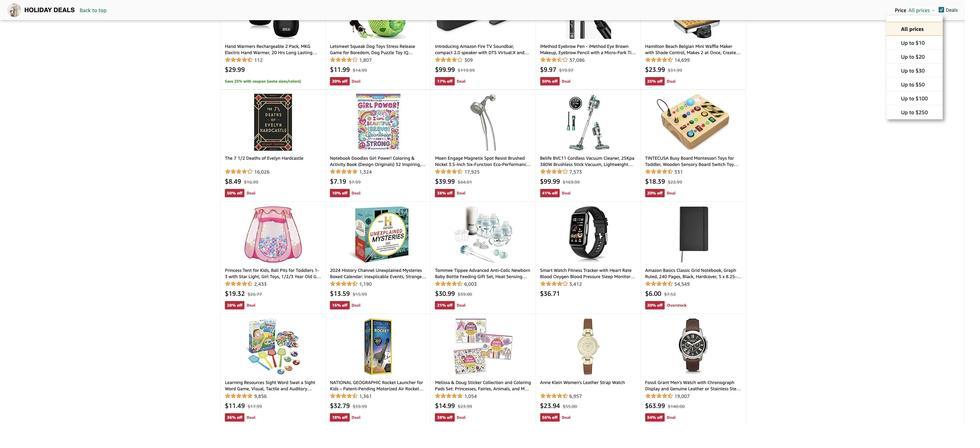 Task type: describe. For each thing, give the bounding box(es) containing it.
$18.39 $22.99
[[645, 178, 682, 185]]

to for $20
[[910, 54, 915, 60]]

tent,
[[258, 286, 268, 292]]

off for $7.19 $7.99
[[342, 190, 348, 196]]

overstock
[[667, 303, 687, 308]]

set:
[[446, 386, 454, 392]]

deal for $14.99 $23.99
[[457, 415, 466, 420]]

off for $30.99 $39.00
[[447, 303, 453, 308]]

1 vertical spatial sticker
[[481, 393, 495, 398]]

to for $100
[[910, 95, 915, 102]]

15%
[[332, 303, 341, 308]]

$23.94
[[540, 402, 560, 410]]

engage
[[448, 155, 463, 161]]

5+,
[[280, 393, 287, 398]]

deal for $30.99 $39.00
[[457, 303, 466, 308]]

back
[[80, 7, 91, 13]]

$22.99
[[668, 179, 682, 185]]

pieces,
[[254, 393, 268, 398]]

28% off
[[227, 303, 243, 308]]

36%
[[227, 415, 236, 420]]

tactile
[[266, 386, 279, 392]]

$39.99 inside $32.79 $39.99
[[353, 404, 367, 410]]

3,412
[[569, 281, 582, 287]]

$9.97
[[540, 66, 557, 73]]

checkbox image
[[939, 7, 944, 12]]

54,549
[[675, 281, 690, 287]]

up for up to $50
[[901, 81, 908, 88]]

$14.99 $23.99
[[435, 402, 472, 410]]

up for up to $100
[[901, 95, 908, 102]]

240
[[659, 274, 667, 279]]

0 vertical spatial brown
[[616, 43, 629, 49]]

the
[[225, 155, 233, 161]]

1 vertical spatial all prices
[[901, 26, 924, 32]]

the 7 1/2 deaths of evelyn hardcastle
[[225, 155, 304, 161]]

deal for $23.99 $31.99
[[667, 78, 676, 84]]

1 vertical spatial brown
[[619, 62, 632, 68]]

ages inside learning resources sight word swat a sight word game, visual, tactile and auditory learning, 114 pieces, ages 5+, multi-color
[[269, 393, 279, 398]]

up to $10
[[901, 40, 925, 46]]

with up 49''
[[265, 280, 274, 286]]

$6.00 $7.52
[[645, 290, 676, 298]]

to for $50
[[910, 81, 915, 88]]

applicator
[[540, 56, 561, 61]]

49''
[[269, 286, 277, 292]]

natural
[[579, 56, 594, 61]]

save
[[225, 79, 233, 83]]

deal for $13.59 $15.99
[[352, 303, 361, 308]]

1 sight from the left
[[266, 380, 276, 386]]

20% off for $11.99
[[332, 78, 348, 84]]

20% off for $18.39
[[647, 190, 663, 196]]

$19.97
[[559, 67, 574, 73]]

eye
[[607, 43, 614, 49]]

$23.99 inside $14.99 $23.99
[[458, 404, 472, 410]]

with inside fossil grant men's watch with chronograph display and genuine leather or stainless steel band
[[698, 380, 707, 386]]

books
[[435, 399, 448, 404]]

& inside princess tent for kids, ball pits for toddlers 1- 3 with star light, girl toys, 1/2/3 year old girl gifts, toys for girls with carrying bag, indoor & outdoor play tent, 49'' x 33'' (dxh)
[[225, 286, 228, 292]]

50% off for $9.97
[[542, 78, 558, 84]]

system,
[[473, 174, 489, 180]]

off for $14.99 $23.99
[[447, 415, 453, 420]]

stays
[[573, 62, 584, 68]]

$63.99
[[645, 402, 665, 410]]

ages inside melissa & doug sticker collection and coloring pads set: princesses, fairies, animals, and more - kids arts and crafts, sticker books, coloring books for kids ages 3+, pink
[[466, 399, 476, 404]]

off for $32.79 $39.99
[[342, 415, 348, 420]]

display
[[645, 386, 660, 392]]

$26.77
[[248, 292, 262, 297]]

toddlers
[[296, 268, 314, 273]]

$8.49
[[225, 178, 241, 185]]

star
[[239, 274, 247, 279]]

1 vertical spatial word
[[225, 386, 236, 392]]

and left more
[[512, 386, 520, 392]]

38% off for $39.99
[[437, 190, 453, 196]]

6,957
[[569, 394, 582, 399]]

56% off
[[542, 415, 558, 420]]

with left the coupon
[[243, 79, 251, 83]]

50% for $8.49
[[227, 190, 236, 196]]

- inside melissa & doug sticker collection and coloring pads set: princesses, fairies, animals, and more - kids arts and crafts, sticker books, coloring books for kids ages 3+, pink
[[435, 393, 437, 398]]

9,856
[[254, 394, 267, 399]]

steel
[[730, 386, 740, 392]]

grid
[[691, 268, 700, 273]]

deaths
[[246, 155, 261, 161]]

x
[[723, 274, 725, 279]]

popover image
[[932, 9, 935, 11]]

0 vertical spatial all prices
[[909, 7, 930, 13]]

dolby
[[435, 56, 447, 61]]

with inside moen engage magnetix spot resist brushed nickel 3.5-inch six-function eco-performance removable handheld showerhead with magnetic docking system, 26100epsrn
[[507, 168, 516, 173]]

all inside imethod eyebrow pen - imethod eye brown makeup, eyebrow pencil with a micro-fork tip applicator creates natural looking brows effortlessly and stays on all day, dark brown
[[592, 62, 597, 68]]

deal for $39.99 $64.01
[[457, 190, 466, 196]]

inch inside amazon basics classic grid notebook, graph ruled, 240 pages, black, hardcover, 5 x 8.25- inch
[[645, 280, 654, 286]]

deal for $19.32 $26.77
[[247, 303, 256, 308]]

for up light,
[[253, 268, 259, 273]]

feeding
[[460, 274, 476, 279]]

$19.32 $26.77
[[225, 290, 262, 298]]

and up the animals,
[[505, 380, 513, 386]]

off for $9.97 $19.97
[[552, 78, 558, 84]]

off for $6.00 $7.52
[[657, 303, 663, 308]]

deal for $23.94 $55.00
[[562, 415, 571, 420]]

band
[[645, 393, 656, 398]]

for up 1/2/3
[[289, 268, 295, 273]]

$7.52
[[664, 292, 676, 297]]

princess
[[225, 268, 242, 273]]

off for $13.59 $15.99
[[342, 303, 348, 308]]

compact
[[435, 50, 453, 55]]

ruled,
[[645, 274, 658, 279]]

1 watch from the left
[[612, 380, 625, 386]]

$8.49 $16.99
[[225, 178, 258, 185]]

deal for $99.99 $119.99
[[457, 78, 466, 84]]

37,086
[[569, 57, 585, 63]]

up to $30
[[901, 67, 925, 74]]

visual,
[[251, 386, 265, 392]]

brushed
[[508, 155, 525, 161]]

$13.59
[[330, 290, 350, 298]]

crafts,
[[467, 393, 480, 398]]

$15.99
[[353, 292, 367, 297]]

moen
[[435, 155, 447, 161]]

to for top
[[92, 7, 97, 13]]

girls
[[255, 280, 264, 286]]

amazon basics classic grid notebook, graph ruled, 240 pages, black, hardcover, 5 x 8.25- inch
[[645, 268, 737, 286]]

with inside introducing amazon fire tv soundbar, compact 2.0 speaker with dts virtual:x and dolby audio, easy setup
[[479, 50, 488, 55]]

1 horizontal spatial 25%
[[647, 78, 656, 84]]

tv
[[487, 43, 492, 49]]

men's
[[671, 380, 682, 386]]

watch inside fossil grant men's watch with chronograph display and genuine leather or stainless steel band
[[683, 380, 696, 386]]

pads
[[435, 386, 445, 392]]

holiday deals image
[[7, 3, 21, 17]]

17,925
[[464, 169, 480, 175]]

50% off for $8.49
[[227, 190, 243, 196]]

1/2/3
[[281, 274, 294, 279]]

with down princess
[[229, 274, 238, 279]]

up for up to $20
[[901, 54, 908, 60]]

$39.99 $64.01
[[435, 178, 472, 185]]

moen engage magnetix spot resist brushed nickel 3.5-inch six-function eco-performance removable handheld showerhead with magnetic docking system, 26100epsrn
[[435, 155, 529, 180]]

- inside imethod eyebrow pen - imethod eye brown makeup, eyebrow pencil with a micro-fork tip applicator creates natural looking brows effortlessly and stays on all day, dark brown
[[586, 43, 588, 49]]

and inside learning resources sight word swat a sight word game, visual, tactile and auditory learning, 114 pieces, ages 5+, multi-color
[[281, 386, 288, 392]]

$11.49 $17.99
[[225, 402, 262, 410]]

chronograph
[[708, 380, 735, 386]]

deal for $9.97 $19.97
[[562, 78, 571, 84]]

20% for $18.39
[[647, 190, 656, 196]]

5
[[719, 274, 722, 279]]

light,
[[249, 274, 260, 279]]

1 vertical spatial $14.99
[[435, 402, 455, 410]]

bpa-
[[499, 280, 509, 286]]

technology,
[[435, 280, 460, 286]]

1 imethod from the left
[[540, 43, 557, 49]]

off for $63.99 $140.00
[[657, 415, 663, 420]]

18% off
[[332, 415, 348, 420]]

bag,
[[294, 280, 303, 286]]

genuine
[[670, 386, 687, 392]]

1,807
[[359, 57, 372, 63]]

1 horizontal spatial word
[[278, 380, 289, 386]]

on
[[585, 62, 591, 68]]

books,
[[497, 393, 510, 398]]

0 vertical spatial sticker
[[468, 380, 482, 386]]

creates
[[563, 56, 578, 61]]

nickel
[[435, 162, 448, 167]]

amazon inside introducing amazon fire tv soundbar, compact 2.0 speaker with dts virtual:x and dolby audio, easy setup
[[460, 43, 477, 49]]

of
[[262, 155, 266, 161]]

and inside imethod eyebrow pen - imethod eye brown makeup, eyebrow pencil with a micro-fork tip applicator creates natural looking brows effortlessly and stays on all day, dark brown
[[565, 62, 572, 68]]

$119.99
[[458, 67, 475, 73]]

off for $11.99 $14.99
[[342, 78, 348, 84]]

off for $99.99 $169.99
[[552, 190, 558, 196]]

2 imethod from the left
[[589, 43, 606, 49]]

save 25%  with coupon (some sizes/colors)
[[225, 79, 301, 83]]

for
[[449, 399, 455, 404]]

41% off
[[542, 190, 558, 196]]

off for $11.49 $17.99
[[237, 415, 243, 420]]

pencil
[[577, 50, 590, 55]]

$14.99 inside $11.99 $14.99
[[353, 67, 367, 73]]



Task type: vqa. For each thing, say whether or not it's contained in the screenshot.
'Long' within the the iphone charger cable 3pack 6ft lightning cable usb long heavy duty nylon fast apple charging cord compat…
no



Task type: locate. For each thing, give the bounding box(es) containing it.
0 vertical spatial $39.99
[[435, 178, 455, 185]]

brown down brows
[[619, 62, 632, 68]]

handheld
[[459, 168, 479, 173]]

$39.99 down 1,361
[[353, 404, 367, 410]]

deal for $11.99 $14.99
[[352, 78, 361, 84]]

deal for $18.39 $22.99
[[667, 190, 676, 196]]

amazon up ruled,
[[645, 268, 662, 273]]

$14.99 down 1,807
[[353, 67, 367, 73]]

1 38% off from the top
[[437, 190, 453, 196]]

off for $18.39 $22.99
[[657, 190, 663, 196]]

0 horizontal spatial kids
[[438, 393, 447, 398]]

2 up from the top
[[901, 54, 908, 60]]

brows
[[613, 56, 626, 61]]

0 vertical spatial $23.99
[[645, 66, 665, 73]]

easy
[[463, 56, 472, 61]]

3 up from the top
[[901, 67, 908, 74]]

1 vertical spatial &
[[451, 380, 455, 386]]

0 vertical spatial 38% off
[[437, 190, 453, 196]]

0 vertical spatial 38%
[[437, 190, 446, 196]]

women's
[[564, 380, 582, 386]]

5 up from the top
[[901, 95, 908, 102]]

$169.99
[[563, 179, 580, 185]]

to left $100
[[910, 95, 915, 102]]

coloring down more
[[511, 393, 529, 398]]

black,
[[683, 274, 695, 279]]

to left '$30'
[[910, 67, 915, 74]]

off down $6.00 $7.52
[[657, 303, 663, 308]]

0 vertical spatial 20%
[[332, 78, 341, 84]]

25% right the save
[[234, 79, 242, 83]]

1 vertical spatial ages
[[466, 399, 476, 404]]

1 vertical spatial $99.99
[[540, 178, 560, 185]]

$30.99
[[435, 290, 455, 298]]

1 horizontal spatial &
[[451, 380, 455, 386]]

0 vertical spatial &
[[225, 286, 228, 292]]

17% off
[[437, 78, 453, 84]]

1 vertical spatial all
[[901, 26, 908, 32]]

$99.99 for $99.99 $169.99
[[540, 178, 560, 185]]

off right 18%
[[342, 415, 348, 420]]

1 horizontal spatial sight
[[305, 380, 315, 386]]

set,
[[487, 274, 494, 279]]

deal for $7.19 $7.99
[[352, 190, 361, 196]]

1 horizontal spatial watch
[[683, 380, 696, 386]]

50% off down the $9.97
[[542, 78, 558, 84]]

all right price
[[909, 7, 915, 13]]

with down the "performance"
[[507, 168, 516, 173]]

off for $23.94 $55.00
[[552, 415, 558, 420]]

20% off for $6.00
[[647, 303, 663, 308]]

2 sight from the left
[[305, 380, 315, 386]]

2 vertical spatial 20% off
[[647, 303, 663, 308]]

deal for $11.49 $17.99
[[247, 415, 256, 420]]

$39.00
[[458, 292, 472, 297]]

tommee tippee advanced anti-colic newborn baby bottle feeding gift set, heat sensing technology, breast-like nipple, bpa-free
[[435, 268, 530, 286]]

1 vertical spatial -
[[435, 393, 437, 398]]

off for $99.99 $119.99
[[447, 78, 453, 84]]

1 horizontal spatial kids
[[457, 399, 465, 404]]

1 girl from the left
[[261, 274, 269, 279]]

2 watch from the left
[[683, 380, 696, 386]]

1 vertical spatial kids
[[457, 399, 465, 404]]

$13.59 $15.99
[[330, 290, 367, 298]]

1 vertical spatial 20% off
[[647, 190, 663, 196]]

1 up from the top
[[901, 40, 908, 46]]

$17.99
[[248, 404, 262, 410]]

sensing
[[506, 274, 523, 279]]

off down $14.99 $23.99
[[447, 415, 453, 420]]

1 horizontal spatial all
[[901, 26, 908, 32]]

off down $23.99 $31.99
[[657, 78, 663, 84]]

1 horizontal spatial 50% off
[[542, 78, 558, 84]]

0 horizontal spatial imethod
[[540, 43, 557, 49]]

0 vertical spatial prices
[[916, 7, 930, 13]]

six-
[[467, 162, 474, 167]]

0 vertical spatial $14.99
[[353, 67, 367, 73]]

off right 56%
[[552, 415, 558, 420]]

with inside imethod eyebrow pen - imethod eye brown makeup, eyebrow pencil with a micro-fork tip applicator creates natural looking brows effortlessly and stays on all day, dark brown
[[591, 50, 600, 55]]

off down $39.99 $64.01 on the top
[[447, 190, 453, 196]]

1 vertical spatial coloring
[[511, 393, 529, 398]]

deal for $8.49 $16.99
[[247, 190, 256, 196]]

1 vertical spatial prices
[[910, 26, 924, 32]]

doug
[[456, 380, 467, 386]]

melissa & doug sticker collection and coloring pads set: princesses, fairies, animals, and more - kids arts and crafts, sticker books, coloring books for kids ages 3+, pink
[[435, 380, 532, 404]]

0 horizontal spatial deals
[[54, 6, 75, 14]]

inch down ruled,
[[645, 280, 654, 286]]

a inside imethod eyebrow pen - imethod eye brown makeup, eyebrow pencil with a micro-fork tip applicator creates natural looking brows effortlessly and stays on all day, dark brown
[[601, 50, 603, 55]]

off right 17%
[[447, 78, 453, 84]]

introducing
[[435, 43, 459, 49]]

tip
[[628, 50, 634, 55]]

0 horizontal spatial amazon
[[460, 43, 477, 49]]

20% off down '$6.00'
[[647, 303, 663, 308]]

deal down $31.99
[[667, 78, 676, 84]]

to for $250
[[910, 109, 915, 115]]

54% off
[[647, 415, 663, 420]]

watch
[[612, 380, 625, 386], [683, 380, 696, 386]]

6 up from the top
[[901, 109, 908, 115]]

deal down $7.99
[[352, 190, 361, 196]]

1 horizontal spatial $14.99
[[435, 402, 455, 410]]

function
[[474, 162, 492, 167]]

$64.01
[[458, 179, 472, 185]]

0 vertical spatial inch
[[457, 162, 466, 167]]

gifts,
[[225, 280, 236, 286]]

off right 54%
[[657, 415, 663, 420]]

2 38% from the top
[[437, 415, 446, 420]]

deal down $22.99 on the right top
[[667, 190, 676, 196]]

up left '$30'
[[901, 67, 908, 74]]

2 horizontal spatial all
[[909, 7, 915, 13]]

tommee
[[435, 268, 453, 273]]

deal down $140.00
[[667, 415, 676, 420]]

1 horizontal spatial $23.99
[[645, 66, 665, 73]]

a up auditory on the bottom left of page
[[301, 380, 303, 386]]

38% for $39.99
[[437, 190, 446, 196]]

0 horizontal spatial $39.99
[[353, 404, 367, 410]]

$39.99 down removable
[[435, 178, 455, 185]]

for
[[253, 268, 259, 273], [289, 268, 295, 273], [247, 280, 253, 286]]

imethod left eye on the right of the page
[[589, 43, 606, 49]]

leather inside fossil grant men's watch with chronograph display and genuine leather or stainless steel band
[[688, 386, 704, 392]]

0 horizontal spatial ages
[[269, 393, 279, 398]]

2,433
[[254, 281, 267, 287]]

leather
[[583, 380, 599, 386], [688, 386, 704, 392]]

a inside learning resources sight word swat a sight word game, visual, tactile and auditory learning, 114 pieces, ages 5+, multi-color
[[301, 380, 303, 386]]

0 horizontal spatial all
[[592, 62, 597, 68]]

sight up tactile
[[266, 380, 276, 386]]

off right '10%' at the left top of page
[[342, 190, 348, 196]]

20% off
[[332, 78, 348, 84], [647, 190, 663, 196], [647, 303, 663, 308]]

50% for $9.97
[[542, 78, 551, 84]]

1 vertical spatial a
[[301, 380, 303, 386]]

leather left strap
[[583, 380, 599, 386]]

off right 36%
[[237, 415, 243, 420]]

$23.99 up 25% off
[[645, 66, 665, 73]]

off right 15%
[[342, 303, 348, 308]]

up left $50
[[901, 81, 908, 88]]

20% off down $11.99
[[332, 78, 348, 84]]

1 vertical spatial $39.99
[[353, 404, 367, 410]]

1 vertical spatial 38% off
[[437, 415, 453, 420]]

deal down $64.01 in the left of the page
[[457, 190, 466, 196]]

0 horizontal spatial girl
[[261, 274, 269, 279]]

1 horizontal spatial ages
[[466, 399, 476, 404]]

10%
[[332, 190, 341, 196]]

amazon inside amazon basics classic grid notebook, graph ruled, 240 pages, black, hardcover, 5 x 8.25- inch
[[645, 268, 662, 273]]

2 vertical spatial all
[[592, 62, 597, 68]]

0 vertical spatial 20% off
[[332, 78, 348, 84]]

20% down $18.39
[[647, 190, 656, 196]]

up for up to $30
[[901, 67, 908, 74]]

off down $11.99 $14.99 on the top left of the page
[[342, 78, 348, 84]]

0 horizontal spatial -
[[435, 393, 437, 398]]

0 horizontal spatial watch
[[612, 380, 625, 386]]

deal for $63.99 $140.00
[[667, 415, 676, 420]]

to for $30
[[910, 67, 915, 74]]

1 horizontal spatial deals
[[946, 7, 958, 13]]

1 vertical spatial 38%
[[437, 415, 446, 420]]

0 horizontal spatial 50%
[[227, 190, 236, 196]]

1 horizontal spatial -
[[586, 43, 588, 49]]

21%
[[437, 303, 446, 308]]

50% down $8.49
[[227, 190, 236, 196]]

1 vertical spatial $23.99
[[458, 404, 472, 410]]

heat
[[496, 274, 505, 279]]

$10
[[916, 40, 925, 46]]

up left $20
[[901, 54, 908, 60]]

deal down $16.99
[[247, 190, 256, 196]]

26100epsrn
[[490, 174, 517, 180]]

0 horizontal spatial $23.99
[[458, 404, 472, 410]]

0 vertical spatial 50%
[[542, 78, 551, 84]]

0 vertical spatial kids
[[438, 393, 447, 398]]

$250
[[916, 109, 928, 115]]

1 horizontal spatial $99.99
[[540, 178, 560, 185]]

25% off
[[647, 78, 663, 84]]

anne klein women's leather strap watch
[[540, 380, 625, 386]]

38% down the books
[[437, 415, 446, 420]]

day,
[[599, 62, 607, 68]]

for up play
[[247, 280, 253, 286]]

2 38% off from the top
[[437, 415, 453, 420]]

38% off down $39.99 $64.01 on the top
[[437, 190, 453, 196]]

pages,
[[669, 274, 682, 279]]

gift
[[478, 274, 485, 279]]

deal down '$39.00'
[[457, 303, 466, 308]]

$63.99 $140.00
[[645, 402, 685, 410]]

and inside introducing amazon fire tv soundbar, compact 2.0 speaker with dts virtual:x and dolby audio, easy setup
[[517, 50, 525, 55]]

$140.00
[[668, 404, 685, 410]]

deal down $119.99
[[457, 78, 466, 84]]

to left top
[[92, 7, 97, 13]]

and down grant at the right bottom of the page
[[661, 386, 669, 392]]

$14.99 down arts
[[435, 402, 455, 410]]

sticker up pink
[[481, 393, 495, 398]]

with down fire
[[479, 50, 488, 55]]

swat
[[290, 380, 300, 386]]

0 horizontal spatial sight
[[266, 380, 276, 386]]

coloring up more
[[514, 380, 531, 386]]

off for $19.32 $26.77
[[237, 303, 243, 308]]

animals,
[[493, 386, 511, 392]]

1 horizontal spatial imethod
[[589, 43, 606, 49]]

1 vertical spatial inch
[[645, 280, 654, 286]]

to left $10
[[910, 40, 915, 46]]

50% off down $8.49
[[227, 190, 243, 196]]

1 vertical spatial amazon
[[645, 268, 662, 273]]

$39.99
[[435, 178, 455, 185], [353, 404, 367, 410]]

deal down $15.99
[[352, 303, 361, 308]]

inch
[[457, 162, 466, 167], [645, 280, 654, 286]]

all prices
[[909, 7, 930, 13], [901, 26, 924, 32]]

deals right checkbox image at right
[[946, 7, 958, 13]]

16,026
[[254, 169, 270, 175]]

0 horizontal spatial word
[[225, 386, 236, 392]]

deal down $26.77 at the left
[[247, 303, 256, 308]]

more
[[521, 386, 532, 392]]

imethod eyebrow pen - imethod eye brown makeup, eyebrow pencil with a micro-fork tip applicator creates natural looking brows effortlessly and stays on all day, dark brown
[[540, 43, 634, 68]]

off for $8.49 $16.99
[[237, 190, 243, 196]]

0 horizontal spatial inch
[[457, 162, 466, 167]]

up down up to $100
[[901, 109, 908, 115]]

18%
[[332, 415, 341, 420]]

- down "pads"
[[435, 393, 437, 398]]

4 up from the top
[[901, 81, 908, 88]]

off for $23.99 $31.99
[[657, 78, 663, 84]]

deal down $169.99
[[562, 190, 571, 196]]

1,190
[[359, 281, 372, 287]]

all prices left popover image
[[909, 7, 930, 13]]

1 vertical spatial leather
[[688, 386, 704, 392]]

with up or
[[698, 380, 707, 386]]

2 vertical spatial 20%
[[647, 303, 656, 308]]

up for up to $250
[[901, 109, 908, 115]]

0 vertical spatial amazon
[[460, 43, 477, 49]]

0 vertical spatial ages
[[269, 393, 279, 398]]

$11.99
[[330, 66, 350, 73]]

1 vertical spatial 20%
[[647, 190, 656, 196]]

all prices up up to $10
[[901, 26, 924, 32]]

kids down and
[[457, 399, 465, 404]]

leather left or
[[688, 386, 704, 392]]

0 vertical spatial eyebrow
[[558, 43, 576, 49]]

38% off down $14.99 $23.99
[[437, 415, 453, 420]]

0 horizontal spatial 25%
[[234, 79, 242, 83]]

2 girl from the left
[[314, 274, 321, 279]]

8.25-
[[726, 274, 737, 279]]

0 vertical spatial -
[[586, 43, 588, 49]]

$9.97 $19.97
[[540, 66, 574, 73]]

41%
[[542, 190, 551, 196]]

deal down $55.00
[[562, 415, 571, 420]]

stainless
[[711, 386, 729, 392]]

kids up the books
[[438, 393, 447, 398]]

sight
[[266, 380, 276, 386], [305, 380, 315, 386]]

1 vertical spatial 50%
[[227, 190, 236, 196]]

0 horizontal spatial leather
[[583, 380, 599, 386]]

0 vertical spatial word
[[278, 380, 289, 386]]

$100
[[916, 95, 928, 102]]

0 vertical spatial coloring
[[514, 380, 531, 386]]

$23.99 down 1,054
[[458, 404, 472, 410]]

to for $10
[[910, 40, 915, 46]]

1 horizontal spatial girl
[[314, 274, 321, 279]]

0 horizontal spatial &
[[225, 286, 228, 292]]

off down $8.49 $16.99
[[237, 190, 243, 196]]

0 vertical spatial $99.99
[[435, 66, 455, 73]]

deal down $19.97
[[562, 78, 571, 84]]

0 vertical spatial all
[[909, 7, 915, 13]]

$99.99 down dolby
[[435, 66, 455, 73]]

& down gifts,
[[225, 286, 228, 292]]

magnetic
[[435, 174, 454, 180]]

1,054
[[464, 394, 477, 399]]

sight up auditory on the bottom left of page
[[305, 380, 315, 386]]

deal down $11.99 $14.99 on the top left of the page
[[352, 78, 361, 84]]

0 horizontal spatial a
[[301, 380, 303, 386]]

0 vertical spatial leather
[[583, 380, 599, 386]]

0 vertical spatial 50% off
[[542, 78, 558, 84]]

deal for $32.79 $39.99
[[352, 415, 361, 420]]

1 38% from the top
[[437, 190, 446, 196]]

21% off
[[437, 303, 453, 308]]

to
[[92, 7, 97, 13], [910, 40, 915, 46], [910, 54, 915, 60], [910, 67, 915, 74], [910, 81, 915, 88], [910, 95, 915, 102], [910, 109, 915, 115]]

38% for $14.99
[[437, 415, 446, 420]]

36% off
[[227, 415, 243, 420]]

20% off down $18.39
[[647, 190, 663, 196]]

ages down crafts,
[[466, 399, 476, 404]]

and inside fossil grant men's watch with chronograph display and genuine leather or stainless steel band
[[661, 386, 669, 392]]

deal down $32.79 $39.99
[[352, 415, 361, 420]]

ages down tactile
[[269, 393, 279, 398]]

1 horizontal spatial leather
[[688, 386, 704, 392]]

-
[[586, 43, 588, 49], [435, 393, 437, 398]]

38% off for $14.99
[[437, 415, 453, 420]]

25%
[[647, 78, 656, 84], [234, 79, 242, 83]]

off down $18.39 $22.99
[[657, 190, 663, 196]]

0 horizontal spatial 50% off
[[227, 190, 243, 196]]

1 horizontal spatial inch
[[645, 280, 654, 286]]

25% down $23.99 $31.99
[[647, 78, 656, 84]]

(dxh)
[[290, 286, 301, 292]]

& inside melissa & doug sticker collection and coloring pads set: princesses, fairies, animals, and more - kids arts and crafts, sticker books, coloring books for kids ages 3+, pink
[[451, 380, 455, 386]]

brown
[[616, 43, 629, 49], [619, 62, 632, 68]]

1 vertical spatial eyebrow
[[559, 50, 576, 55]]

word
[[278, 380, 289, 386], [225, 386, 236, 392]]

word left swat
[[278, 380, 289, 386]]

$99.99 up 41% off
[[540, 178, 560, 185]]

1 vertical spatial 50% off
[[227, 190, 243, 196]]

off down $9.97 $19.97
[[552, 78, 558, 84]]

prices left popover image
[[916, 7, 930, 13]]

20% for $11.99
[[332, 78, 341, 84]]

off for $39.99 $64.01
[[447, 190, 453, 196]]

and right virtual:x
[[517, 50, 525, 55]]

speaker
[[462, 50, 477, 55]]

girl down '1-'
[[314, 274, 321, 279]]

deal down $14.99 $23.99
[[457, 415, 466, 420]]

$7.19
[[330, 178, 346, 185]]

watch right strap
[[612, 380, 625, 386]]

20% down '$6.00'
[[647, 303, 656, 308]]

1 horizontal spatial a
[[601, 50, 603, 55]]

inch inside moen engage magnetix spot resist brushed nickel 3.5-inch six-function eco-performance removable handheld showerhead with magnetic docking system, 26100epsrn
[[457, 162, 466, 167]]

brown up fork
[[616, 43, 629, 49]]

20% down $11.99
[[332, 78, 341, 84]]

free
[[509, 280, 518, 286]]

$11.99 $14.99
[[330, 66, 367, 73]]

0 horizontal spatial $14.99
[[353, 67, 367, 73]]

and up '5+,'
[[281, 386, 288, 392]]

$99.99 for $99.99 $119.99
[[435, 66, 455, 73]]

up for up to $10
[[901, 40, 908, 46]]

0 vertical spatial a
[[601, 50, 603, 55]]

1 horizontal spatial 50%
[[542, 78, 551, 84]]

to left $50
[[910, 81, 915, 88]]

0 horizontal spatial $99.99
[[435, 66, 455, 73]]

$32.79
[[330, 402, 350, 410]]

deal for $99.99 $169.99
[[562, 190, 571, 196]]

introducing amazon fire tv soundbar, compact 2.0 speaker with dts virtual:x and dolby audio, easy setup
[[435, 43, 525, 61]]

anne
[[540, 380, 551, 386]]

baby
[[435, 274, 445, 279]]

20% for $6.00
[[647, 303, 656, 308]]

14,699
[[675, 57, 690, 63]]

1 horizontal spatial amazon
[[645, 268, 662, 273]]

1 horizontal spatial $39.99
[[435, 178, 455, 185]]



